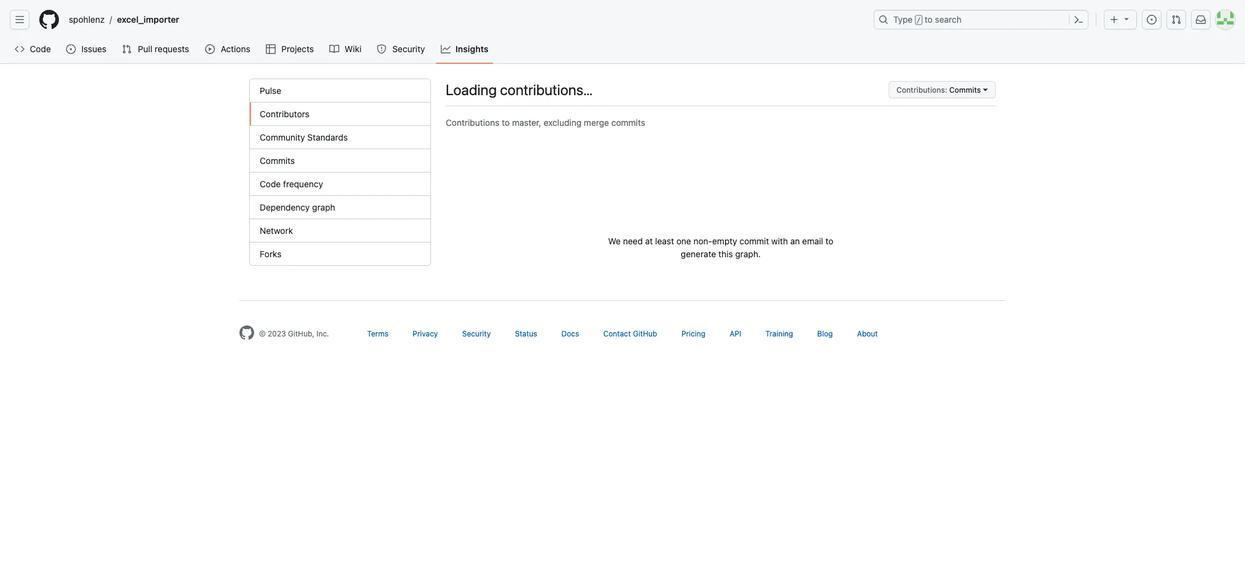 Task type: locate. For each thing, give the bounding box(es) containing it.
code frequency
[[260, 179, 323, 189]]

with
[[772, 236, 789, 246]]

0 horizontal spatial security link
[[372, 40, 431, 58]]

type / to search
[[894, 14, 962, 25]]

1 vertical spatial to
[[502, 117, 510, 127]]

generate
[[681, 249, 717, 259]]

to
[[925, 14, 933, 25], [502, 117, 510, 127], [826, 236, 834, 246]]

/ inside type / to search
[[917, 16, 921, 25]]

terms
[[367, 329, 389, 338]]

©
[[259, 329, 266, 338]]

table image
[[266, 44, 276, 54]]

security
[[393, 44, 425, 54], [462, 329, 491, 338]]

plus image
[[1110, 15, 1120, 25]]

docs link
[[562, 329, 580, 338]]

git pull request image
[[1172, 15, 1182, 25]]

we need at least one non-empty commit with an email to generate this graph.
[[609, 236, 834, 259]]

graph image
[[441, 44, 451, 54]]

/ right type
[[917, 16, 921, 25]]

0 vertical spatial homepage image
[[39, 10, 59, 29]]

notifications image
[[1197, 15, 1207, 25]]

contributions: commits
[[897, 85, 982, 94]]

excluding
[[544, 117, 582, 127]]

dependency
[[260, 202, 310, 212]]

commits down community
[[260, 155, 295, 166]]

homepage image left ©
[[240, 326, 254, 340]]

1 horizontal spatial security
[[462, 329, 491, 338]]

status
[[515, 329, 538, 338]]

terms link
[[367, 329, 389, 338]]

master,
[[512, 117, 542, 127]]

type
[[894, 14, 913, 25]]

to right email in the top right of the page
[[826, 236, 834, 246]]

training
[[766, 329, 794, 338]]

code up dependency
[[260, 179, 281, 189]]

0 horizontal spatial homepage image
[[39, 10, 59, 29]]

excel_importer link
[[112, 10, 184, 29]]

pull
[[138, 44, 152, 54]]

0 horizontal spatial security
[[393, 44, 425, 54]]

privacy
[[413, 329, 438, 338]]

/ right spohlenz
[[110, 14, 112, 25]]

code inside insights element
[[260, 179, 281, 189]]

/ for spohlenz
[[110, 14, 112, 25]]

1 vertical spatial security link
[[462, 329, 491, 338]]

0 horizontal spatial to
[[502, 117, 510, 127]]

blog
[[818, 329, 833, 338]]

commits right contributions:
[[950, 85, 982, 94]]

issues link
[[61, 40, 112, 58]]

© 2023 github, inc.
[[259, 329, 329, 338]]

1 vertical spatial security
[[462, 329, 491, 338]]

code frequency link
[[250, 173, 431, 196]]

homepage image up code link
[[39, 10, 59, 29]]

list
[[64, 10, 867, 29]]

security left status at the left bottom of the page
[[462, 329, 491, 338]]

triangle down image
[[1122, 14, 1132, 24]]

status link
[[515, 329, 538, 338]]

loading
[[446, 81, 497, 98]]

security right shield image
[[393, 44, 425, 54]]

1 horizontal spatial security link
[[462, 329, 491, 338]]

contact github
[[604, 329, 658, 338]]

spohlenz
[[69, 14, 105, 25]]

pricing link
[[682, 329, 706, 338]]

0 vertical spatial commits
[[950, 85, 982, 94]]

inc.
[[317, 329, 329, 338]]

contributions…
[[500, 81, 593, 98]]

empty
[[713, 236, 738, 246]]

code right code "image"
[[30, 44, 51, 54]]

forks link
[[250, 243, 431, 265]]

1 horizontal spatial homepage image
[[240, 326, 254, 340]]

code link
[[10, 40, 56, 58]]

network link
[[250, 219, 431, 243]]

contact
[[604, 329, 631, 338]]

contributors link
[[250, 103, 431, 126]]

contributions:
[[897, 85, 948, 94]]

1 horizontal spatial /
[[917, 16, 921, 25]]

security link left graph image
[[372, 40, 431, 58]]

1 horizontal spatial commits
[[950, 85, 982, 94]]

commit
[[740, 236, 770, 246]]

about
[[858, 329, 879, 338]]

0 horizontal spatial /
[[110, 14, 112, 25]]

0 vertical spatial security
[[393, 44, 425, 54]]

security link
[[372, 40, 431, 58], [462, 329, 491, 338]]

pulse
[[260, 85, 281, 96]]

code
[[30, 44, 51, 54], [260, 179, 281, 189]]

projects link
[[261, 40, 320, 58]]

search
[[936, 14, 962, 25]]

0 horizontal spatial code
[[30, 44, 51, 54]]

pulse link
[[250, 79, 431, 103]]

0 vertical spatial to
[[925, 14, 933, 25]]

/ inside spohlenz / excel_importer
[[110, 14, 112, 25]]

insights
[[456, 44, 489, 54]]

1 vertical spatial code
[[260, 179, 281, 189]]

need
[[623, 236, 643, 246]]

security link left status at the left bottom of the page
[[462, 329, 491, 338]]

github
[[633, 329, 658, 338]]

2 vertical spatial to
[[826, 236, 834, 246]]

0 vertical spatial code
[[30, 44, 51, 54]]

1 vertical spatial commits
[[260, 155, 295, 166]]

/
[[110, 14, 112, 25], [917, 16, 921, 25]]

to left 'search'
[[925, 14, 933, 25]]

1 horizontal spatial to
[[826, 236, 834, 246]]

dependency graph
[[260, 202, 335, 212]]

command palette image
[[1075, 15, 1084, 25]]

homepage image
[[39, 10, 59, 29], [240, 326, 254, 340]]

pricing
[[682, 329, 706, 338]]

0 horizontal spatial commits
[[260, 155, 295, 166]]

privacy link
[[413, 329, 438, 338]]

code for code frequency
[[260, 179, 281, 189]]

frequency
[[283, 179, 323, 189]]

email
[[803, 236, 824, 246]]

network
[[260, 225, 293, 236]]

to left master,
[[502, 117, 510, 127]]

1 horizontal spatial code
[[260, 179, 281, 189]]

git pull request image
[[122, 44, 132, 54]]



Task type: describe. For each thing, give the bounding box(es) containing it.
2023
[[268, 329, 286, 338]]

docs
[[562, 329, 580, 338]]

at
[[646, 236, 653, 246]]

dependency graph link
[[250, 196, 431, 219]]

code for code
[[30, 44, 51, 54]]

pull requests
[[138, 44, 189, 54]]

github,
[[288, 329, 315, 338]]

play image
[[205, 44, 215, 54]]

commits link
[[250, 149, 431, 173]]

projects
[[282, 44, 314, 54]]

code image
[[15, 44, 25, 54]]

an
[[791, 236, 800, 246]]

to inside the we need at least one non-empty commit with an email to generate this graph.
[[826, 236, 834, 246]]

graph.
[[736, 249, 761, 259]]

contact github link
[[604, 329, 658, 338]]

contributions
[[446, 117, 500, 127]]

training link
[[766, 329, 794, 338]]

merge
[[584, 117, 609, 127]]

wiki link
[[325, 40, 367, 58]]

excel_importer
[[117, 14, 179, 25]]

graph
[[312, 202, 335, 212]]

issues
[[81, 44, 106, 54]]

2 horizontal spatial to
[[925, 14, 933, 25]]

least
[[656, 236, 675, 246]]

1 vertical spatial homepage image
[[240, 326, 254, 340]]

we
[[609, 236, 621, 246]]

actions
[[221, 44, 251, 54]]

non-
[[694, 236, 713, 246]]

community standards
[[260, 132, 348, 142]]

forks
[[260, 249, 282, 259]]

community
[[260, 132, 305, 142]]

commits
[[612, 117, 646, 127]]

standards
[[308, 132, 348, 142]]

requests
[[155, 44, 189, 54]]

one
[[677, 236, 692, 246]]

community standards link
[[250, 126, 431, 149]]

spohlenz link
[[64, 10, 110, 29]]

/ for type
[[917, 16, 921, 25]]

contributions to master, excluding merge commits
[[446, 117, 646, 127]]

0 vertical spatial security link
[[372, 40, 431, 58]]

wiki
[[345, 44, 362, 54]]

issue opened image
[[66, 44, 76, 54]]

spohlenz / excel_importer
[[69, 14, 179, 25]]

shield image
[[377, 44, 387, 54]]

pull requests link
[[117, 40, 196, 58]]

insights link
[[436, 40, 494, 58]]

list containing spohlenz / excel_importer
[[64, 10, 867, 29]]

about link
[[858, 329, 879, 338]]

actions link
[[200, 40, 256, 58]]

api
[[730, 329, 742, 338]]

blog link
[[818, 329, 833, 338]]

book image
[[330, 44, 339, 54]]

loading contributions…
[[446, 81, 593, 98]]

commits inside insights element
[[260, 155, 295, 166]]

insights element
[[249, 79, 431, 266]]

api link
[[730, 329, 742, 338]]

this
[[719, 249, 733, 259]]

contributors
[[260, 109, 310, 119]]

issue opened image
[[1148, 15, 1157, 25]]



Task type: vqa. For each thing, say whether or not it's contained in the screenshot.
Commits to the left
yes



